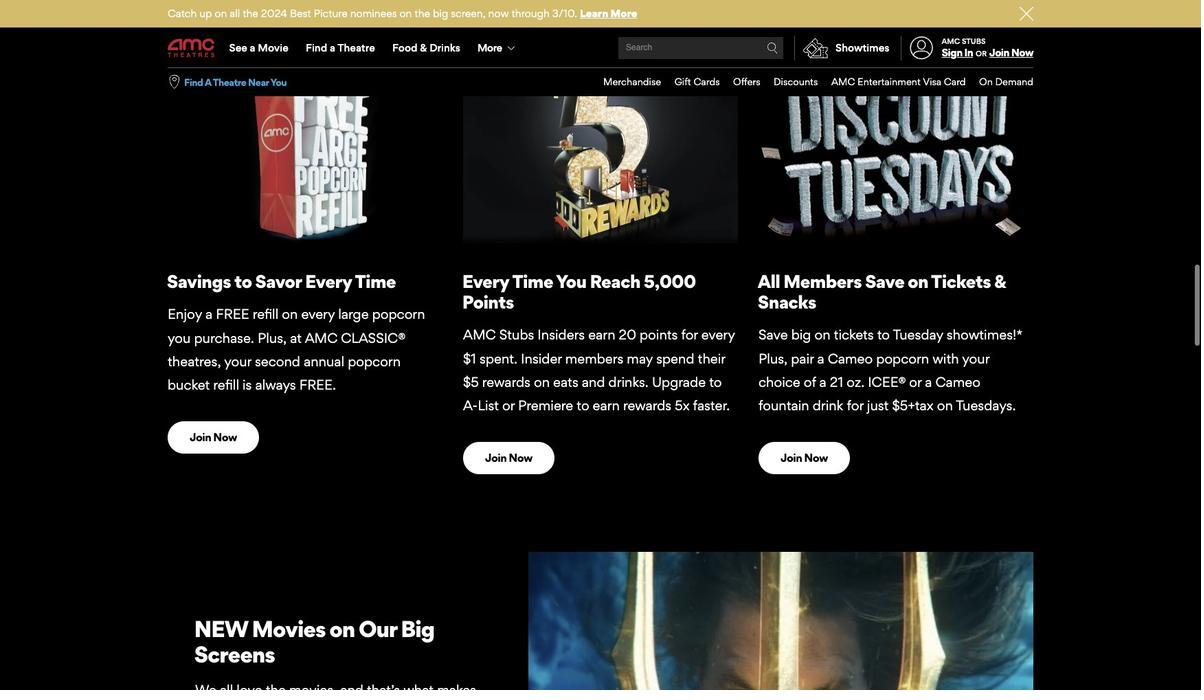 Task type: vqa. For each thing, say whether or not it's contained in the screenshot.
Colorado
no



Task type: describe. For each thing, give the bounding box(es) containing it.
1 time from the left
[[355, 270, 396, 292]]

with
[[933, 350, 959, 367]]

1 vertical spatial earn
[[593, 397, 620, 414]]

members
[[784, 270, 862, 292]]

pair
[[791, 350, 814, 367]]

up
[[199, 7, 212, 20]]

a right see at left
[[250, 41, 255, 54]]

on demand
[[979, 76, 1034, 87]]

a down picture
[[330, 41, 335, 54]]

tuesdays.
[[956, 397, 1016, 414]]

sign
[[942, 46, 963, 59]]

premiere
[[518, 397, 573, 414]]

join for savings to savor every time
[[190, 430, 211, 444]]

upgrade
[[652, 374, 706, 390]]

their
[[698, 350, 726, 367]]

drinks.
[[609, 374, 649, 390]]

theatre for a
[[338, 41, 375, 54]]

free
[[216, 306, 249, 323]]

near
[[248, 76, 269, 88]]

sign in button
[[942, 46, 973, 59]]

tickets
[[931, 270, 991, 292]]

spent.
[[480, 350, 518, 367]]

save inside save big on tickets to tuesday showtimes!* plus, pair a cameo popcorn with your choice of a 21 oz. icee® or a cameo fountain drink for just $5+tax on tuesdays.
[[759, 327, 788, 343]]

offers link
[[720, 68, 761, 96]]

stubs for sign
[[962, 36, 986, 46]]

find a theatre
[[306, 41, 375, 54]]

fountain
[[759, 397, 809, 414]]

through
[[512, 7, 550, 20]]

amc stubs insiders earn 20 points for every $1 spent. insider members may spend their $5 rewards on eats and drinks. upgrade to a-list or premiere to earn rewards 5x faster.
[[463, 327, 735, 414]]

to up free
[[234, 270, 252, 292]]

just
[[867, 397, 889, 414]]

amc inside enjoy a free refill on every large popcorn you purchase. plus, at amc classic® theatres, your second annual popcorn bucket refill is always free.
[[305, 330, 338, 346]]

every inside enjoy a free refill on every large popcorn you purchase. plus, at amc classic® theatres, your second annual popcorn bucket refill is always free.
[[301, 306, 335, 323]]

0 horizontal spatial big
[[433, 7, 448, 20]]

movies
[[252, 615, 325, 643]]

enjoy a free refill on every large popcorn you purchase. plus, at amc classic® theatres, your second annual popcorn bucket refill is always free.
[[168, 306, 425, 393]]

showtimes!*
[[947, 327, 1022, 343]]

0 vertical spatial rewards
[[482, 374, 531, 390]]

0 vertical spatial earn
[[588, 327, 616, 343]]

0 horizontal spatial cameo
[[828, 350, 873, 367]]

your inside save big on tickets to tuesday showtimes!* plus, pair a cameo popcorn with your choice of a 21 oz. icee® or a cameo fountain drink for just $5+tax on tuesdays.
[[962, 350, 990, 367]]

enjoy
[[168, 306, 202, 323]]

annual
[[304, 353, 344, 370]]

catch
[[168, 7, 197, 20]]

showtimes image
[[795, 36, 836, 60]]

join for all members save on tickets & snacks
[[781, 451, 802, 465]]

your inside enjoy a free refill on every large popcorn you purchase. plus, at amc classic® theatres, your second annual popcorn bucket refill is always free.
[[224, 353, 251, 370]]

0 horizontal spatial refill
[[213, 377, 239, 393]]

to down and
[[577, 397, 589, 414]]

discounts
[[774, 76, 818, 87]]

on inside amc stubs insiders earn 20 points for every $1 spent. insider members may spend their $5 rewards on eats and drinks. upgrade to a-list or premiere to earn rewards 5x faster.
[[534, 374, 550, 390]]

& inside food & drinks link
[[420, 41, 427, 54]]

stubs for insiders
[[499, 327, 534, 343]]

gift cards
[[675, 76, 720, 87]]

join now button
[[990, 46, 1034, 59]]

picture
[[314, 7, 348, 20]]

is
[[243, 377, 252, 393]]

join inside amc stubs sign in or join now
[[990, 46, 1010, 59]]

all
[[758, 270, 780, 292]]

amc entertainment visa card
[[832, 76, 966, 87]]

amc entertainment visa card link
[[818, 68, 966, 96]]

at
[[290, 330, 302, 346]]

menu containing merchandise
[[590, 68, 1034, 96]]

cards
[[694, 76, 720, 87]]

showtimes
[[836, 41, 890, 54]]

list
[[478, 397, 499, 414]]

drink
[[813, 397, 844, 414]]

all members save on tickets & snacks
[[758, 270, 1006, 313]]

always
[[255, 377, 296, 393]]

now
[[488, 7, 509, 20]]

insiders
[[538, 327, 585, 343]]

1 every from the left
[[305, 270, 352, 292]]

a
[[205, 76, 211, 88]]

second
[[255, 353, 300, 370]]

reach
[[590, 270, 640, 292]]

aquaman and the lost kingdom image
[[529, 552, 1034, 690]]

find a theatre near you button
[[184, 75, 287, 89]]

you inside find a theatre near you 'button'
[[270, 76, 287, 88]]

1 vertical spatial cameo
[[936, 374, 981, 390]]

cookie consent banner dialog
[[0, 653, 1201, 690]]

choice
[[759, 374, 801, 390]]

food
[[392, 41, 418, 54]]

demand
[[996, 76, 1034, 87]]

popcorn up classic®
[[372, 306, 425, 323]]

plus, inside save big on tickets to tuesday showtimes!* plus, pair a cameo popcorn with your choice of a 21 oz. icee® or a cameo fountain drink for just $5+tax on tuesdays.
[[759, 350, 788, 367]]

more inside button
[[478, 41, 502, 54]]

screen,
[[451, 7, 486, 20]]

see a movie link
[[221, 29, 297, 67]]

popcorn down classic®
[[348, 353, 401, 370]]

every inside "every time you reach 5,000 points"
[[462, 270, 510, 292]]

join for every time you reach 5,000 points
[[485, 451, 507, 465]]

learn more link
[[580, 7, 637, 20]]

savor
[[255, 270, 302, 292]]

every time you reach 5,000 points
[[462, 270, 696, 313]]

purchase.
[[194, 330, 254, 346]]

submit search icon image
[[767, 43, 778, 54]]

large
[[338, 306, 369, 323]]

a-
[[463, 397, 478, 414]]

1 horizontal spatial refill
[[253, 306, 279, 323]]

best
[[290, 7, 311, 20]]

members
[[565, 350, 624, 367]]

new
[[194, 615, 248, 643]]

you inside "every time you reach 5,000 points"
[[556, 270, 587, 292]]

$5
[[463, 374, 479, 390]]

or inside amc stubs insiders earn 20 points for every $1 spent. insider members may spend their $5 rewards on eats and drinks. upgrade to a-list or premiere to earn rewards 5x faster.
[[502, 397, 515, 414]]

savings to savor every time
[[167, 270, 396, 292]]



Task type: locate. For each thing, give the bounding box(es) containing it.
0 horizontal spatial or
[[502, 397, 515, 414]]

earn
[[588, 327, 616, 343], [593, 397, 620, 414]]

refill left is
[[213, 377, 239, 393]]

more right learn
[[611, 7, 637, 20]]

1 vertical spatial stubs
[[499, 327, 534, 343]]

on
[[215, 7, 227, 20], [400, 7, 412, 20], [908, 270, 929, 292], [282, 306, 298, 323], [815, 327, 831, 343], [534, 374, 550, 390], [937, 397, 953, 414], [329, 615, 355, 643]]

menu containing more
[[168, 29, 1034, 67]]

every
[[305, 270, 352, 292], [462, 270, 510, 292]]

3/10.
[[553, 7, 577, 20]]

find down picture
[[306, 41, 327, 54]]

0 vertical spatial more
[[611, 7, 637, 20]]

0 vertical spatial save
[[865, 270, 905, 292]]

time up insiders at the left
[[512, 270, 553, 292]]

menu down learn
[[168, 29, 1034, 67]]

the
[[243, 7, 258, 20], [415, 7, 430, 20]]

1 horizontal spatial more
[[611, 7, 637, 20]]

oz.
[[847, 374, 865, 390]]

0 vertical spatial refill
[[253, 306, 279, 323]]

on inside the all members save on tickets & snacks
[[908, 270, 929, 292]]

all
[[230, 7, 240, 20]]

0 horizontal spatial the
[[243, 7, 258, 20]]

icee®
[[868, 374, 906, 390]]

0 vertical spatial theatre
[[338, 41, 375, 54]]

plus, left at
[[258, 330, 287, 346]]

our
[[359, 615, 397, 643]]

& right tickets
[[995, 270, 1006, 292]]

1 vertical spatial big
[[792, 327, 811, 343]]

user profile image
[[902, 37, 941, 60]]

plus, up choice at bottom right
[[759, 350, 788, 367]]

more
[[611, 7, 637, 20], [478, 41, 502, 54]]

theatre for a
[[213, 76, 246, 88]]

popcorn inside save big on tickets to tuesday showtimes!* plus, pair a cameo popcorn with your choice of a 21 oz. icee® or a cameo fountain drink for just $5+tax on tuesdays.
[[877, 350, 929, 367]]

0 vertical spatial find
[[306, 41, 327, 54]]

time inside "every time you reach 5,000 points"
[[512, 270, 553, 292]]

plus,
[[258, 330, 287, 346], [759, 350, 788, 367]]

on inside enjoy a free refill on every large popcorn you purchase. plus, at amc classic® theatres, your second annual popcorn bucket refill is always free.
[[282, 306, 298, 323]]

theatre
[[338, 41, 375, 54], [213, 76, 246, 88]]

join down 'list'
[[485, 451, 507, 465]]

insider
[[521, 350, 562, 367]]

0 vertical spatial or
[[976, 49, 987, 59]]

time
[[355, 270, 396, 292], [512, 270, 553, 292]]

now for savings to savor every time
[[213, 430, 237, 444]]

1 horizontal spatial you
[[556, 270, 587, 292]]

more down now
[[478, 41, 502, 54]]

amc for amc stubs insiders earn 20 points for every $1 spent. insider members may spend their $5 rewards on eats and drinks. upgrade to a-list or premiere to earn rewards 5x faster.
[[463, 327, 496, 343]]

0 vertical spatial &
[[420, 41, 427, 54]]

earn down and
[[593, 397, 620, 414]]

save big on tickets to tuesday showtimes!* plus, pair a cameo popcorn with your choice of a 21 oz. icee® or a cameo fountain drink for just $5+tax on tuesdays.
[[759, 327, 1022, 414]]

1 horizontal spatial time
[[512, 270, 553, 292]]

for left just
[[847, 397, 864, 414]]

2 time from the left
[[512, 270, 553, 292]]

1 horizontal spatial or
[[909, 374, 922, 390]]

theatre inside find a theatre near you 'button'
[[213, 76, 246, 88]]

visa
[[923, 76, 942, 87]]

gift cards link
[[661, 68, 720, 96]]

stubs up in
[[962, 36, 986, 46]]

to inside save big on tickets to tuesday showtimes!* plus, pair a cameo popcorn with your choice of a 21 oz. icee® or a cameo fountain drink for just $5+tax on tuesdays.
[[878, 327, 890, 343]]

to
[[234, 270, 252, 292], [878, 327, 890, 343], [709, 374, 722, 390], [577, 397, 589, 414]]

amc inside amc stubs insiders earn 20 points for every $1 spent. insider members may spend their $5 rewards on eats and drinks. upgrade to a-list or premiere to earn rewards 5x faster.
[[463, 327, 496, 343]]

food & drinks
[[392, 41, 460, 54]]

catch up on all the 2024 best picture nominees on the big screen, now through 3/10. learn more
[[168, 7, 637, 20]]

sign in or join amc stubs element
[[901, 29, 1034, 67]]

to right tickets
[[878, 327, 890, 343]]

1 vertical spatial rewards
[[623, 397, 672, 414]]

theatres,
[[168, 353, 221, 370]]

2 horizontal spatial join now link
[[759, 442, 850, 474]]

0 horizontal spatial every
[[305, 270, 352, 292]]

stubs inside amc stubs insiders earn 20 points for every $1 spent. insider members may spend their $5 rewards on eats and drinks. upgrade to a-list or premiere to earn rewards 5x faster.
[[499, 327, 534, 343]]

join up on demand "link"
[[990, 46, 1010, 59]]

0 vertical spatial stubs
[[962, 36, 986, 46]]

or right in
[[976, 49, 987, 59]]

save up tickets
[[865, 270, 905, 292]]

big
[[433, 7, 448, 20], [792, 327, 811, 343]]

amc for amc stubs sign in or join now
[[942, 36, 960, 46]]

find inside 'button'
[[184, 76, 203, 88]]

join now link for all members save on tickets & snacks
[[759, 442, 850, 474]]

screens
[[194, 641, 275, 668]]

to down their
[[709, 374, 722, 390]]

1 vertical spatial theatre
[[213, 76, 246, 88]]

every up at
[[301, 306, 335, 323]]

faster.
[[693, 397, 730, 414]]

$5 reward for every 5,000 points earned image
[[463, 48, 738, 244]]

more button
[[469, 29, 527, 67]]

cameo down tickets
[[828, 350, 873, 367]]

gift
[[675, 76, 691, 87]]

amc up sign
[[942, 36, 960, 46]]

earn up members on the bottom of the page
[[588, 327, 616, 343]]

join down fountain
[[781, 451, 802, 465]]

a up $5+tax
[[925, 374, 932, 390]]

0 horizontal spatial theatre
[[213, 76, 246, 88]]

1 horizontal spatial save
[[865, 270, 905, 292]]

amc for amc entertainment visa card
[[832, 76, 855, 87]]

1 horizontal spatial join now
[[485, 451, 533, 465]]

offers
[[733, 76, 761, 87]]

or right 'list'
[[502, 397, 515, 414]]

spend
[[657, 350, 695, 367]]

0 horizontal spatial your
[[224, 353, 251, 370]]

time up large
[[355, 270, 396, 292]]

0 horizontal spatial for
[[681, 327, 698, 343]]

merchandise
[[603, 76, 661, 87]]

2 horizontal spatial or
[[976, 49, 987, 59]]

0 horizontal spatial rewards
[[482, 374, 531, 390]]

1 horizontal spatial &
[[995, 270, 1006, 292]]

theatre inside find a theatre link
[[338, 41, 375, 54]]

see a movie
[[229, 41, 289, 54]]

& right food on the top of the page
[[420, 41, 427, 54]]

0 horizontal spatial stubs
[[499, 327, 534, 343]]

amc stubs sign in or join now
[[942, 36, 1034, 59]]

savings
[[167, 270, 231, 292]]

stubs
[[962, 36, 986, 46], [499, 327, 534, 343]]

1 horizontal spatial big
[[792, 327, 811, 343]]

eats
[[553, 374, 579, 390]]

for inside save big on tickets to tuesday showtimes!* plus, pair a cameo popcorn with your choice of a 21 oz. icee® or a cameo fountain drink for just $5+tax on tuesdays.
[[847, 397, 864, 414]]

0 vertical spatial big
[[433, 7, 448, 20]]

join now link
[[168, 421, 259, 453], [463, 442, 555, 474], [759, 442, 850, 474]]

1 horizontal spatial plus,
[[759, 350, 788, 367]]

save inside the all members save on tickets & snacks
[[865, 270, 905, 292]]

cameo down with at the right bottom
[[936, 374, 981, 390]]

find a theatre near you
[[184, 76, 287, 88]]

theatre right a
[[213, 76, 246, 88]]

0 horizontal spatial you
[[270, 76, 287, 88]]

your
[[962, 350, 990, 367], [224, 353, 251, 370]]

on
[[979, 76, 993, 87]]

on inside new movies on our big screens
[[329, 615, 355, 643]]

menu
[[168, 29, 1034, 67], [590, 68, 1034, 96]]

join now link for savings to savor every time
[[168, 421, 259, 453]]

your down showtimes!*
[[962, 350, 990, 367]]

0 horizontal spatial find
[[184, 76, 203, 88]]

discount tuesdays image
[[759, 48, 1034, 244]]

1 vertical spatial refill
[[213, 377, 239, 393]]

join now link for every time you reach 5,000 points
[[463, 442, 555, 474]]

you left reach at the top of the page
[[556, 270, 587, 292]]

1 horizontal spatial the
[[415, 7, 430, 20]]

join down bucket
[[190, 430, 211, 444]]

or inside amc stubs sign in or join now
[[976, 49, 987, 59]]

1 vertical spatial every
[[702, 327, 735, 343]]

a left free
[[206, 306, 213, 323]]

big up pair
[[792, 327, 811, 343]]

search the AMC website text field
[[624, 43, 767, 53]]

cameo
[[828, 350, 873, 367], [936, 374, 981, 390]]

discounts link
[[761, 68, 818, 96]]

stubs inside amc stubs sign in or join now
[[962, 36, 986, 46]]

new movies on our big screens
[[194, 615, 434, 668]]

on demand link
[[966, 68, 1034, 96]]

rewards down drinks.
[[623, 397, 672, 414]]

amc inside amc stubs sign in or join now
[[942, 36, 960, 46]]

learn
[[580, 7, 608, 20]]

find inside menu
[[306, 41, 327, 54]]

2024
[[261, 7, 287, 20]]

0 vertical spatial menu
[[168, 29, 1034, 67]]

stubs up spent.
[[499, 327, 534, 343]]

and
[[582, 374, 605, 390]]

every inside amc stubs insiders earn 20 points for every $1 spent. insider members may spend their $5 rewards on eats and drinks. upgrade to a-list or premiere to earn rewards 5x faster.
[[702, 327, 735, 343]]

amc down showtimes link
[[832, 76, 855, 87]]

a right pair
[[818, 350, 825, 367]]

amc logo image
[[168, 39, 216, 57], [168, 39, 216, 57]]

5x
[[675, 397, 690, 414]]

2 vertical spatial or
[[502, 397, 515, 414]]

1 the from the left
[[243, 7, 258, 20]]

1 vertical spatial you
[[556, 270, 587, 292]]

tuesday
[[893, 327, 944, 343]]

0 vertical spatial you
[[270, 76, 287, 88]]

1 horizontal spatial theatre
[[338, 41, 375, 54]]

0 horizontal spatial every
[[301, 306, 335, 323]]

every up their
[[702, 327, 735, 343]]

1 vertical spatial plus,
[[759, 350, 788, 367]]

for inside amc stubs insiders earn 20 points for every $1 spent. insider members may spend their $5 rewards on eats and drinks. upgrade to a-list or premiere to earn rewards 5x faster.
[[681, 327, 698, 343]]

&
[[420, 41, 427, 54], [995, 270, 1006, 292]]

join now down 'list'
[[485, 451, 533, 465]]

find for find a theatre near you
[[184, 76, 203, 88]]

amc
[[942, 36, 960, 46], [832, 76, 855, 87], [463, 327, 496, 343], [305, 330, 338, 346]]

a right of
[[820, 374, 827, 390]]

find
[[306, 41, 327, 54], [184, 76, 203, 88]]

free large popcorn refill image
[[168, 48, 443, 244]]

entertainment
[[858, 76, 921, 87]]

the up 'food & drinks'
[[415, 7, 430, 20]]

of
[[804, 374, 816, 390]]

points
[[462, 291, 514, 313]]

0 vertical spatial cameo
[[828, 350, 873, 367]]

1 vertical spatial find
[[184, 76, 203, 88]]

rewards down spent.
[[482, 374, 531, 390]]

1 horizontal spatial join now link
[[463, 442, 555, 474]]

1 horizontal spatial every
[[462, 270, 510, 292]]

bucket
[[168, 377, 210, 393]]

join now for all members save on tickets & snacks
[[781, 451, 828, 465]]

drinks
[[430, 41, 460, 54]]

0 horizontal spatial join now link
[[168, 421, 259, 453]]

food & drinks link
[[384, 29, 469, 67]]

join now for savings to savor every time
[[190, 430, 237, 444]]

amc up the $1 at the bottom of the page
[[463, 327, 496, 343]]

in
[[965, 46, 973, 59]]

5,000
[[644, 270, 696, 292]]

or up $5+tax
[[909, 374, 922, 390]]

1 vertical spatial more
[[478, 41, 502, 54]]

plus, inside enjoy a free refill on every large popcorn you purchase. plus, at amc classic® theatres, your second annual popcorn bucket refill is always free.
[[258, 330, 287, 346]]

points
[[640, 327, 678, 343]]

big inside save big on tickets to tuesday showtimes!* plus, pair a cameo popcorn with your choice of a 21 oz. icee® or a cameo fountain drink for just $5+tax on tuesdays.
[[792, 327, 811, 343]]

21
[[830, 374, 843, 390]]

rewards
[[482, 374, 531, 390], [623, 397, 672, 414]]

1 vertical spatial or
[[909, 374, 922, 390]]

refill
[[253, 306, 279, 323], [213, 377, 239, 393]]

0 vertical spatial for
[[681, 327, 698, 343]]

popcorn down tuesday
[[877, 350, 929, 367]]

see
[[229, 41, 247, 54]]

or
[[976, 49, 987, 59], [909, 374, 922, 390], [502, 397, 515, 414]]

you
[[270, 76, 287, 88], [556, 270, 587, 292]]

menu down showtimes image
[[590, 68, 1034, 96]]

join now for every time you reach 5,000 points
[[485, 451, 533, 465]]

your up is
[[224, 353, 251, 370]]

showtimes link
[[795, 36, 890, 60]]

0 horizontal spatial join now
[[190, 430, 237, 444]]

find a theatre link
[[297, 29, 384, 67]]

& inside the all members save on tickets & snacks
[[995, 270, 1006, 292]]

now for every time you reach 5,000 points
[[509, 451, 533, 465]]

snacks
[[758, 291, 816, 313]]

find left a
[[184, 76, 203, 88]]

join now link down 'list'
[[463, 442, 555, 474]]

now for all members save on tickets & snacks
[[804, 451, 828, 465]]

theatre down nominees
[[338, 41, 375, 54]]

or inside save big on tickets to tuesday showtimes!* plus, pair a cameo popcorn with your choice of a 21 oz. icee® or a cameo fountain drink for just $5+tax on tuesdays.
[[909, 374, 922, 390]]

0 horizontal spatial time
[[355, 270, 396, 292]]

1 vertical spatial menu
[[590, 68, 1034, 96]]

1 horizontal spatial cameo
[[936, 374, 981, 390]]

2 horizontal spatial join now
[[781, 451, 828, 465]]

0 horizontal spatial more
[[478, 41, 502, 54]]

0 horizontal spatial plus,
[[258, 330, 287, 346]]

1 vertical spatial save
[[759, 327, 788, 343]]

may
[[627, 350, 653, 367]]

1 horizontal spatial find
[[306, 41, 327, 54]]

1 vertical spatial for
[[847, 397, 864, 414]]

join now down bucket
[[190, 430, 237, 444]]

1 horizontal spatial rewards
[[623, 397, 672, 414]]

big left 'screen,'
[[433, 7, 448, 20]]

0 horizontal spatial &
[[420, 41, 427, 54]]

merchandise link
[[590, 68, 661, 96]]

movie
[[258, 41, 289, 54]]

0 vertical spatial every
[[301, 306, 335, 323]]

refill right free
[[253, 306, 279, 323]]

1 horizontal spatial every
[[702, 327, 735, 343]]

amc up annual
[[305, 330, 338, 346]]

1 horizontal spatial stubs
[[962, 36, 986, 46]]

join now link down bucket
[[168, 421, 259, 453]]

join now down fountain
[[781, 451, 828, 465]]

save down snacks
[[759, 327, 788, 343]]

0 vertical spatial plus,
[[258, 330, 287, 346]]

now inside amc stubs sign in or join now
[[1012, 46, 1034, 59]]

for up 'spend'
[[681, 327, 698, 343]]

2 the from the left
[[415, 7, 430, 20]]

every
[[301, 306, 335, 323], [702, 327, 735, 343]]

nominees
[[350, 7, 397, 20]]

a inside enjoy a free refill on every large popcorn you purchase. plus, at amc classic® theatres, your second annual popcorn bucket refill is always free.
[[206, 306, 213, 323]]

2 every from the left
[[462, 270, 510, 292]]

1 vertical spatial &
[[995, 270, 1006, 292]]

1 horizontal spatial for
[[847, 397, 864, 414]]

join now link down fountain
[[759, 442, 850, 474]]

0 horizontal spatial save
[[759, 327, 788, 343]]

you right the near
[[270, 76, 287, 88]]

1 horizontal spatial your
[[962, 350, 990, 367]]

find for find a theatre
[[306, 41, 327, 54]]

the right all
[[243, 7, 258, 20]]



